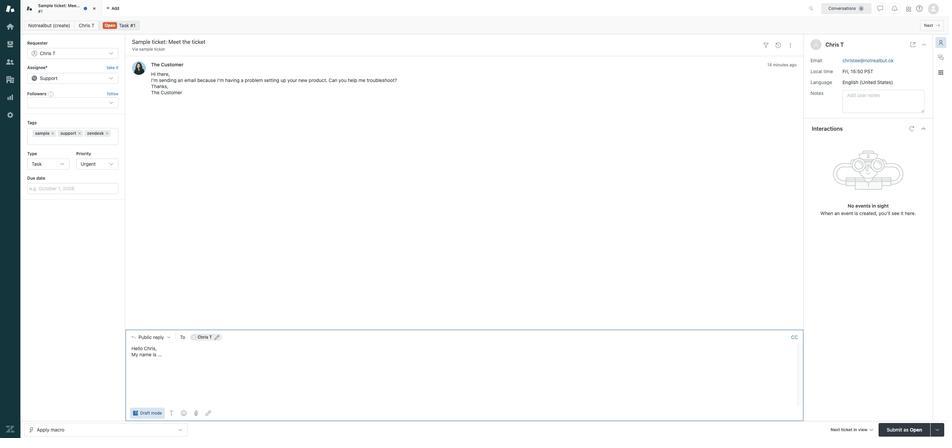 Task type: vqa. For each thing, say whether or not it's contained in the screenshot.
Zendesk Support image
yes



Task type: locate. For each thing, give the bounding box(es) containing it.
chris t
[[79, 22, 94, 28], [826, 42, 844, 48], [40, 51, 56, 56], [198, 335, 212, 340]]

draft
[[140, 411, 150, 416]]

task for task #1
[[119, 22, 129, 28]]

ticket left view
[[842, 427, 853, 432]]

add link (cmd k) image
[[206, 411, 211, 416]]

the up the hi
[[151, 62, 160, 68]]

open inside secondary 'element'
[[105, 23, 115, 28]]

fri,
[[843, 68, 850, 74]]

1 vertical spatial #1
[[130, 22, 135, 28]]

chris t inside requester element
[[40, 51, 56, 56]]

0 horizontal spatial i'm
[[151, 77, 158, 83]]

product.
[[309, 77, 328, 83]]

apps image
[[939, 70, 944, 75]]

hi there, i'm sending an email because i'm having a problem setting up your new product. can you help me troubleshoot? thanks, the customer
[[151, 71, 397, 95]]

due date
[[27, 176, 45, 181]]

ticket inside sample ticket: meet the ticket #1
[[87, 3, 98, 8]]

0 vertical spatial ticket
[[87, 3, 98, 8]]

task down add at the left of the page
[[119, 22, 129, 28]]

language
[[811, 79, 833, 85]]

1 vertical spatial an
[[835, 210, 840, 216]]

can
[[329, 77, 338, 83]]

your
[[288, 77, 297, 83]]

1 horizontal spatial #1
[[130, 22, 135, 28]]

notrealbut
[[28, 22, 52, 28]]

open right as
[[910, 427, 923, 433]]

you
[[339, 77, 347, 83]]

next button
[[921, 20, 945, 31]]

public reply button
[[126, 330, 176, 345]]

0 vertical spatial next
[[925, 23, 934, 28]]

ticket up the customer "link"
[[154, 47, 165, 52]]

remove image for zendesk
[[105, 131, 109, 135]]

1 horizontal spatial sample
[[139, 47, 153, 52]]

requester element
[[27, 48, 118, 59]]

1 horizontal spatial task
[[119, 22, 129, 28]]

new
[[299, 77, 308, 83]]

it inside button
[[116, 65, 118, 70]]

1 vertical spatial task
[[32, 161, 42, 167]]

remove image
[[51, 131, 55, 135], [105, 131, 109, 135]]

0 horizontal spatial sample
[[35, 131, 50, 136]]

apply macro
[[37, 427, 64, 433]]

chris inside requester element
[[40, 51, 51, 56]]

an left 'event'
[[835, 210, 840, 216]]

next ticket in view
[[831, 427, 868, 432]]

remove image for sample
[[51, 131, 55, 135]]

i'm down the hi
[[151, 77, 158, 83]]

0 vertical spatial close image
[[91, 5, 98, 12]]

0 horizontal spatial is
[[153, 352, 156, 357]]

open left task #1
[[105, 23, 115, 28]]

close image right the
[[91, 5, 98, 12]]

2 horizontal spatial ticket
[[842, 427, 853, 432]]

Public reply composer Draft mode text field
[[129, 345, 796, 359]]

Subject field
[[131, 38, 759, 46]]

2 the from the top
[[151, 90, 160, 95]]

the down thanks,
[[151, 90, 160, 95]]

1 horizontal spatial i'm
[[217, 77, 224, 83]]

ticket
[[87, 3, 98, 8], [154, 47, 165, 52], [842, 427, 853, 432]]

chris inside 'link'
[[79, 22, 90, 28]]

close image
[[91, 5, 98, 12], [922, 42, 927, 47]]

chris t down requester
[[40, 51, 56, 56]]

draft mode button
[[130, 408, 165, 419]]

english (united states)
[[843, 79, 894, 85]]

chris t down the
[[79, 22, 94, 28]]

events image
[[776, 42, 781, 48]]

#1 up via
[[130, 22, 135, 28]]

it right see
[[901, 210, 904, 216]]

info on adding followers image
[[48, 91, 54, 97]]

zendesk products image
[[907, 7, 912, 11]]

0 horizontal spatial close image
[[91, 5, 98, 12]]

urgent button
[[76, 159, 118, 170]]

in inside dropdown button
[[854, 427, 858, 432]]

the customer
[[151, 62, 184, 68]]

1 remove image from the left
[[51, 131, 55, 135]]

me
[[359, 77, 366, 83]]

remove image right zendesk
[[105, 131, 109, 135]]

...
[[158, 352, 162, 357]]

a
[[241, 77, 244, 83]]

requester
[[27, 41, 48, 46]]

reporting image
[[6, 93, 15, 102]]

ticket:
[[54, 3, 67, 8]]

my
[[132, 352, 138, 357]]

customer down sending
[[161, 90, 182, 95]]

filter image
[[764, 42, 769, 48]]

1 horizontal spatial close image
[[922, 42, 927, 47]]

notes
[[811, 90, 824, 96]]

insert emojis image
[[181, 411, 187, 416]]

chris down requester
[[40, 51, 51, 56]]

1 vertical spatial ticket
[[154, 47, 165, 52]]

next for next
[[925, 23, 934, 28]]

help
[[348, 77, 358, 83]]

conversations button
[[822, 3, 872, 14]]

0 horizontal spatial task
[[32, 161, 42, 167]]

main element
[[0, 0, 20, 438]]

0 vertical spatial the
[[151, 62, 160, 68]]

0 horizontal spatial ticket
[[87, 3, 98, 8]]

date
[[36, 176, 45, 181]]

chris down the
[[79, 22, 90, 28]]

1 vertical spatial customer
[[161, 90, 182, 95]]

0 vertical spatial #1
[[38, 9, 43, 14]]

zendesk image
[[6, 425, 15, 434]]

open
[[105, 23, 115, 28], [910, 427, 923, 433]]

0 horizontal spatial it
[[116, 65, 118, 70]]

is inside the hello chris, my name is ...
[[153, 352, 156, 357]]

sample ticket: meet the ticket #1
[[38, 3, 98, 14]]

0 horizontal spatial an
[[178, 77, 183, 83]]

0 horizontal spatial open
[[105, 23, 115, 28]]

states)
[[878, 79, 894, 85]]

english
[[843, 79, 859, 85]]

(united
[[860, 79, 877, 85]]

the customer link
[[151, 62, 184, 68]]

views image
[[6, 40, 15, 49]]

task
[[119, 22, 129, 28], [32, 161, 42, 167]]

0 vertical spatial an
[[178, 77, 183, 83]]

1 horizontal spatial it
[[901, 210, 904, 216]]

in for sight
[[872, 203, 877, 209]]

take it
[[107, 65, 118, 70]]

email
[[184, 77, 196, 83]]

take
[[107, 65, 115, 70]]

0 vertical spatial sample
[[139, 47, 153, 52]]

an
[[178, 77, 183, 83], [835, 210, 840, 216]]

to
[[180, 334, 185, 340]]

local time
[[811, 68, 834, 74]]

1 horizontal spatial in
[[872, 203, 877, 209]]

1 vertical spatial in
[[854, 427, 858, 432]]

14 minutes ago text field
[[768, 62, 797, 68]]

avatar image
[[132, 61, 146, 75]]

next inside button
[[925, 23, 934, 28]]

1 horizontal spatial is
[[855, 210, 859, 216]]

ticket inside dropdown button
[[842, 427, 853, 432]]

task for task
[[32, 161, 42, 167]]

ticket right the
[[87, 3, 98, 8]]

in left sight
[[872, 203, 877, 209]]

1 horizontal spatial an
[[835, 210, 840, 216]]

close image right view more details image in the right of the page
[[922, 42, 927, 47]]

an inside the no events in sight when an event is created, you'll see it here.
[[835, 210, 840, 216]]

reply
[[153, 335, 164, 340]]

0 horizontal spatial next
[[831, 427, 841, 432]]

user image
[[815, 43, 818, 47]]

remove image left support
[[51, 131, 55, 135]]

sample right via
[[139, 47, 153, 52]]

hi
[[151, 71, 156, 77]]

in left view
[[854, 427, 858, 432]]

notifications image
[[892, 6, 898, 11]]

i'm left having
[[217, 77, 224, 83]]

notrealbut (create)
[[28, 22, 70, 28]]

1 vertical spatial it
[[901, 210, 904, 216]]

local
[[811, 68, 823, 74]]

it right take
[[116, 65, 118, 70]]

14
[[768, 62, 772, 68]]

interactions
[[812, 125, 843, 132]]

chris
[[79, 22, 90, 28], [826, 42, 840, 48], [40, 51, 51, 56], [198, 335, 208, 340]]

1 i'm from the left
[[151, 77, 158, 83]]

next
[[925, 23, 934, 28], [831, 427, 841, 432]]

1 horizontal spatial ticket
[[154, 47, 165, 52]]

1 vertical spatial is
[[153, 352, 156, 357]]

1 vertical spatial next
[[831, 427, 841, 432]]

0 vertical spatial task
[[119, 22, 129, 28]]

0 vertical spatial is
[[855, 210, 859, 216]]

2 vertical spatial ticket
[[842, 427, 853, 432]]

1 vertical spatial the
[[151, 90, 160, 95]]

next inside dropdown button
[[831, 427, 841, 432]]

is right 'event'
[[855, 210, 859, 216]]

it
[[116, 65, 118, 70], [901, 210, 904, 216]]

t inside 'link'
[[91, 22, 94, 28]]

cc button
[[792, 334, 798, 340]]

in inside the no events in sight when an event is created, you'll see it here.
[[872, 203, 877, 209]]

customer up there,
[[161, 62, 184, 68]]

1 vertical spatial close image
[[922, 42, 927, 47]]

#1 down sample
[[38, 9, 43, 14]]

0 horizontal spatial #1
[[38, 9, 43, 14]]

0 vertical spatial open
[[105, 23, 115, 28]]

1 horizontal spatial remove image
[[105, 131, 109, 135]]

an inside hi there, i'm sending an email because i'm having a problem setting up your new product. can you help me troubleshoot? thanks, the customer
[[178, 77, 183, 83]]

sample down tags
[[35, 131, 50, 136]]

#1 inside sample ticket: meet the ticket #1
[[38, 9, 43, 14]]

0 vertical spatial it
[[116, 65, 118, 70]]

1 horizontal spatial next
[[925, 23, 934, 28]]

task inside 'popup button'
[[32, 161, 42, 167]]

mode
[[151, 411, 162, 416]]

in for view
[[854, 427, 858, 432]]

organizations image
[[6, 75, 15, 84]]

task down the type
[[32, 161, 42, 167]]

sample
[[139, 47, 153, 52], [35, 131, 50, 136]]

is left ...
[[153, 352, 156, 357]]

tab
[[20, 0, 102, 17]]

0 horizontal spatial in
[[854, 427, 858, 432]]

2 remove image from the left
[[105, 131, 109, 135]]

0 horizontal spatial remove image
[[51, 131, 55, 135]]

chris,
[[144, 346, 157, 351]]

is inside the no events in sight when an event is created, you'll see it here.
[[855, 210, 859, 216]]

chris t inside 'link'
[[79, 22, 94, 28]]

t
[[91, 22, 94, 28], [841, 42, 844, 48], [53, 51, 56, 56], [209, 335, 212, 340]]

an left the email
[[178, 77, 183, 83]]

next for next ticket in view
[[831, 427, 841, 432]]

task button
[[27, 159, 69, 170]]

name
[[139, 352, 152, 357]]

hello chris, my name is ...
[[132, 346, 162, 357]]

is
[[855, 210, 859, 216], [153, 352, 156, 357]]

0 vertical spatial in
[[872, 203, 877, 209]]

time
[[824, 68, 834, 74]]

macro
[[51, 427, 64, 433]]

conversations
[[829, 6, 856, 11]]

event
[[842, 210, 854, 216]]

task inside secondary 'element'
[[119, 22, 129, 28]]

1 vertical spatial open
[[910, 427, 923, 433]]



Task type: describe. For each thing, give the bounding box(es) containing it.
1 vertical spatial sample
[[35, 131, 50, 136]]

#1 inside secondary 'element'
[[130, 22, 135, 28]]

meet
[[68, 3, 78, 8]]

displays possible ticket submission types image
[[935, 427, 941, 433]]

user image
[[814, 43, 819, 47]]

as
[[904, 427, 909, 433]]

chris right 'christee@notrealbut.ok' image
[[198, 335, 208, 340]]

ago
[[790, 62, 797, 68]]

hello
[[132, 346, 143, 351]]

submit as open
[[887, 427, 923, 433]]

1 the from the top
[[151, 62, 160, 68]]

public reply
[[139, 335, 164, 340]]

the inside hi there, i'm sending an email because i'm having a problem setting up your new product. can you help me troubleshoot? thanks, the customer
[[151, 90, 160, 95]]

zendesk
[[87, 131, 104, 136]]

notrealbut (create) button
[[24, 21, 75, 30]]

because
[[197, 77, 216, 83]]

public
[[139, 335, 152, 340]]

chris right user image
[[826, 42, 840, 48]]

here.
[[905, 210, 917, 216]]

followers
[[27, 91, 46, 96]]

the
[[79, 3, 86, 8]]

follow
[[107, 91, 118, 96]]

remove image
[[78, 131, 82, 135]]

events
[[856, 203, 871, 209]]

Due date field
[[27, 183, 118, 194]]

no events in sight when an event is created, you'll see it here.
[[821, 203, 917, 216]]

1 horizontal spatial open
[[910, 427, 923, 433]]

christee@notrealbut.ok
[[843, 57, 894, 63]]

hide composer image
[[462, 327, 467, 333]]

chris t right user image
[[826, 42, 844, 48]]

you'll
[[879, 210, 891, 216]]

problem
[[245, 77, 263, 83]]

no
[[848, 203, 855, 209]]

0 vertical spatial customer
[[161, 62, 184, 68]]

take it button
[[107, 64, 118, 71]]

follow button
[[107, 91, 118, 97]]

tags
[[27, 120, 37, 125]]

add attachment image
[[193, 411, 199, 416]]

get started image
[[6, 22, 15, 31]]

support
[[40, 75, 58, 81]]

view more details image
[[911, 42, 916, 47]]

fri, 15:50 pst
[[843, 68, 874, 74]]

draft mode
[[140, 411, 162, 416]]

close image inside tab
[[91, 5, 98, 12]]

(create)
[[53, 22, 70, 28]]

there,
[[157, 71, 170, 77]]

due
[[27, 176, 35, 181]]

apply
[[37, 427, 49, 433]]

via sample ticket
[[132, 47, 165, 52]]

sample
[[38, 3, 53, 8]]

customer inside hi there, i'm sending an email because i'm having a problem setting up your new product. can you help me troubleshoot? thanks, the customer
[[161, 90, 182, 95]]

add button
[[102, 0, 123, 17]]

created,
[[860, 210, 878, 216]]

get help image
[[917, 5, 923, 12]]

email
[[811, 57, 823, 63]]

ticket actions image
[[788, 42, 794, 48]]

via
[[132, 47, 138, 52]]

customer context image
[[939, 40, 944, 45]]

chris t right 'christee@notrealbut.ok' image
[[198, 335, 212, 340]]

see
[[892, 210, 900, 216]]

minutes
[[774, 62, 789, 68]]

secondary element
[[20, 19, 950, 32]]

2 i'm from the left
[[217, 77, 224, 83]]

zendesk support image
[[6, 4, 15, 13]]

having
[[225, 77, 240, 83]]

up
[[281, 77, 286, 83]]

pst
[[865, 68, 874, 74]]

christee@notrealbut.ok image
[[191, 335, 196, 340]]

button displays agent's chat status as invisible. image
[[878, 6, 884, 11]]

task #1
[[119, 22, 135, 28]]

Add user notes text field
[[843, 90, 925, 113]]

add
[[112, 6, 119, 11]]

cc
[[792, 334, 798, 340]]

admin image
[[6, 111, 15, 120]]

edit user image
[[215, 335, 220, 340]]

support
[[60, 131, 76, 136]]

sending
[[159, 77, 177, 83]]

it inside the no events in sight when an event is created, you'll see it here.
[[901, 210, 904, 216]]

type
[[27, 151, 37, 156]]

customers image
[[6, 58, 15, 66]]

submit
[[887, 427, 903, 433]]

assignee* element
[[27, 73, 118, 84]]

chris t link
[[74, 21, 99, 30]]

priority
[[76, 151, 91, 156]]

next ticket in view button
[[828, 423, 876, 438]]

followers element
[[27, 97, 118, 108]]

troubleshoot?
[[367, 77, 397, 83]]

tab containing sample ticket: meet the ticket
[[20, 0, 102, 17]]

14 minutes ago
[[768, 62, 797, 68]]

when
[[821, 210, 834, 216]]

format text image
[[169, 411, 174, 416]]

tabs tab list
[[20, 0, 802, 17]]

15:50
[[851, 68, 864, 74]]



